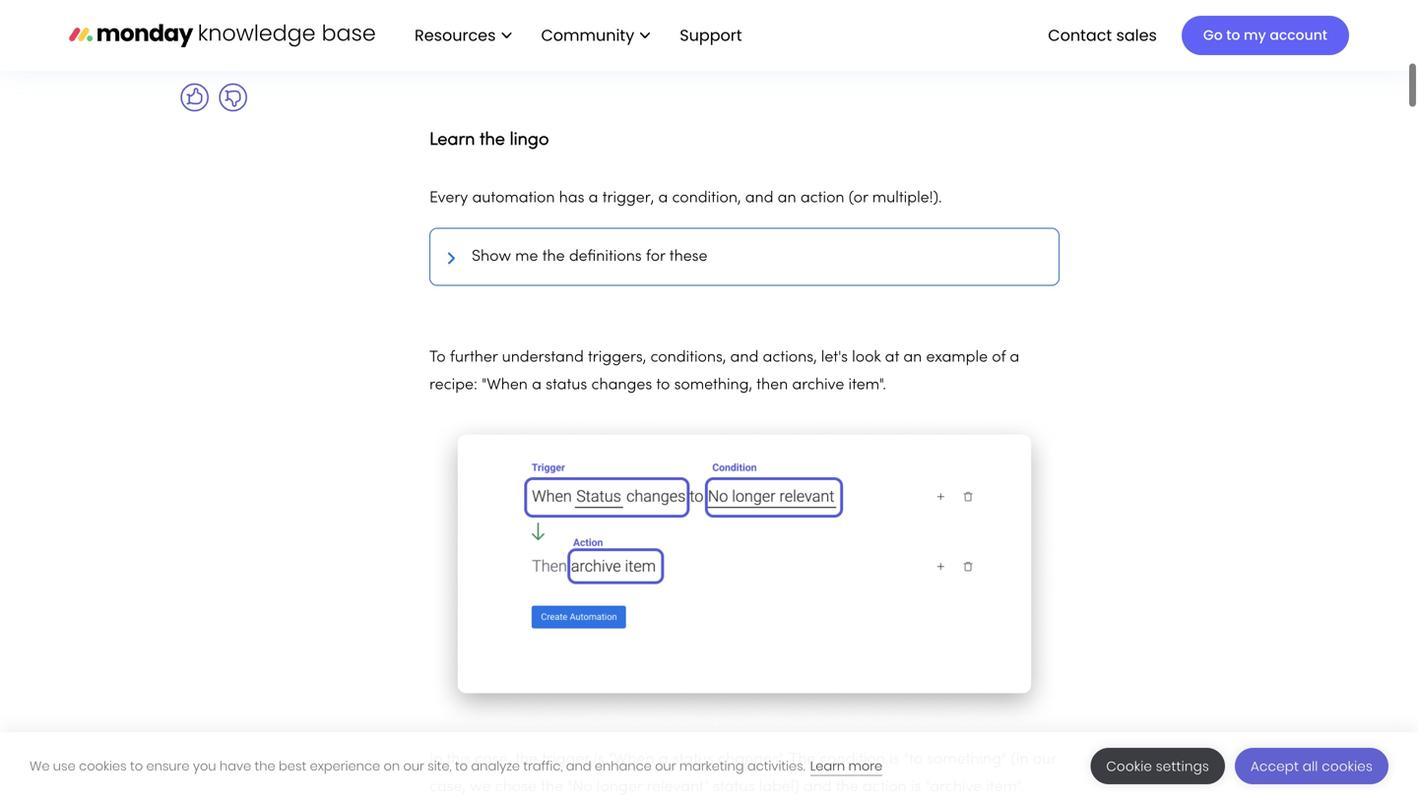 Task type: describe. For each thing, give the bounding box(es) containing it.
(in
[[1011, 753, 1029, 768]]

something,
[[674, 378, 753, 393]]

cookie
[[1107, 758, 1153, 776]]

and inside in this case, the trigger is "when a status changes". the condition is "to something" (in our case, we chose the "no longer relevant" status label) and the action is "archive item".
[[804, 780, 832, 795]]

has
[[559, 191, 585, 206]]

in
[[429, 753, 443, 768]]

to
[[429, 351, 446, 365]]

show me the definitions for these
[[472, 250, 708, 264]]

0 horizontal spatial action
[[801, 191, 845, 206]]

longer
[[597, 780, 643, 795]]

the down traffic,
[[541, 780, 564, 795]]

dialog containing cookie settings
[[0, 733, 1418, 801]]

resources link
[[405, 19, 522, 52]]

accept
[[1251, 758, 1299, 776]]

lingo
[[510, 132, 549, 149]]

actions,
[[763, 351, 817, 365]]

further
[[450, 351, 498, 365]]

to further understand triggers, conditions, and actions, let's look at an example of a
[[429, 351, 1020, 365]]

site,
[[428, 758, 452, 776]]

a right has in the top of the page
[[589, 191, 598, 206]]

"when inside in this case, the trigger is "when a status changes". the condition is "to something" (in our case, we chose the "no longer relevant" status label) and the action is "archive item".
[[608, 753, 655, 768]]

have
[[219, 758, 251, 776]]

relevant"
[[647, 780, 709, 795]]

we use cookies to ensure you have the best experience on our site, to analyze traffic, and enhance our marketing activities. learn more
[[30, 758, 883, 776]]

every
[[429, 191, 468, 206]]

understand
[[502, 351, 584, 365]]

all
[[1303, 758, 1319, 776]]

article
[[255, 41, 305, 58]]

sales
[[1117, 24, 1157, 46]]

me
[[515, 250, 538, 264]]

at
[[885, 351, 900, 365]]

to left the ensure
[[130, 758, 143, 776]]

go to my account link
[[1182, 16, 1350, 55]]

example
[[926, 351, 988, 365]]

monday.com logo image
[[69, 14, 375, 56]]

2 horizontal spatial is
[[911, 780, 921, 795]]

to inside "main" element
[[1227, 26, 1241, 45]]

an for at
[[904, 351, 922, 365]]

changes
[[591, 378, 652, 393]]

was this article helpful?
[[185, 41, 372, 58]]

0 horizontal spatial is
[[594, 753, 604, 768]]

0 horizontal spatial item".
[[849, 378, 887, 393]]

on
[[384, 758, 400, 776]]

contact sales link
[[1038, 19, 1167, 52]]

"to
[[904, 753, 923, 768]]

the down the 'learn more' link
[[836, 780, 859, 795]]

for
[[646, 250, 665, 264]]

to down conditions,
[[656, 378, 670, 393]]

the
[[789, 753, 816, 768]]

a down understand
[[532, 378, 542, 393]]

0 horizontal spatial learn
[[429, 132, 475, 149]]

:
[[474, 378, 478, 393]]

accept all cookies button
[[1235, 749, 1389, 785]]

use
[[53, 758, 76, 776]]

these
[[670, 250, 708, 264]]

list containing resources
[[395, 0, 758, 71]]

look
[[852, 351, 881, 365]]

account
[[1270, 26, 1328, 45]]

1 horizontal spatial our
[[655, 758, 676, 776]]

an for and
[[778, 191, 797, 206]]

label)
[[759, 780, 800, 795]]

0 horizontal spatial case,
[[429, 780, 466, 795]]

automation
[[472, 191, 555, 206]]

triggers,
[[588, 351, 646, 365]]

support
[[680, 24, 742, 46]]

multiple!).
[[873, 191, 942, 206]]

show
[[472, 250, 511, 264]]

this for in
[[447, 753, 471, 768]]

more
[[849, 758, 883, 776]]

0 horizontal spatial our
[[403, 758, 424, 776]]

definitions
[[569, 250, 642, 264]]



Task type: locate. For each thing, give the bounding box(es) containing it.
to
[[1227, 26, 1241, 45], [656, 378, 670, 393], [130, 758, 143, 776], [455, 758, 468, 776]]

0 vertical spatial condition
[[672, 191, 738, 206]]

1 vertical spatial case,
[[429, 780, 466, 795]]

contact sales
[[1048, 24, 1157, 46]]

this right in at the bottom left
[[447, 753, 471, 768]]

this
[[224, 41, 251, 58], [447, 753, 471, 768]]

we
[[470, 780, 491, 795]]

our up "relevant""
[[655, 758, 676, 776]]

0 vertical spatial status
[[546, 378, 587, 393]]

helpful?
[[310, 41, 372, 58]]

status down understand
[[546, 378, 587, 393]]

the right me
[[542, 250, 565, 264]]

experience
[[310, 758, 380, 776]]

0 vertical spatial trigger
[[603, 191, 651, 206]]

learn left more
[[810, 758, 845, 776]]

1 vertical spatial trigger
[[542, 753, 590, 768]]

cookie settings
[[1107, 758, 1210, 776]]

1 vertical spatial status
[[673, 753, 714, 768]]

trigger inside in this case, the trigger is "when a status changes". the condition is "to something" (in our case, we chose the "no longer relevant" status label) and the action is "archive item".
[[542, 753, 590, 768]]

community
[[541, 24, 635, 46]]

enhance
[[595, 758, 652, 776]]

action inside in this case, the trigger is "when a status changes". the condition is "to something" (in our case, we chose the "no longer relevant" status label) and the action is "archive item".
[[863, 780, 907, 795]]

0 vertical spatial an
[[778, 191, 797, 206]]

was
[[185, 41, 219, 58]]

traffic,
[[523, 758, 563, 776]]

cookies for all
[[1322, 758, 1373, 776]]

our right "(in"
[[1033, 753, 1057, 768]]

conditions,
[[651, 351, 726, 365]]

1 horizontal spatial "when
[[608, 753, 655, 768]]

changes".
[[718, 753, 786, 768]]

learn more link
[[810, 758, 883, 777]]

2 , from the left
[[738, 191, 741, 206]]

condition right the
[[820, 753, 886, 768]]

marketing
[[680, 758, 744, 776]]

1 cookies from the left
[[79, 758, 127, 776]]

the left lingo
[[480, 132, 505, 149]]

2 cookies from the left
[[1322, 758, 1373, 776]]

my
[[1244, 26, 1267, 45]]

a
[[589, 191, 598, 206], [658, 191, 668, 206], [1010, 351, 1020, 365], [532, 378, 542, 393], [659, 753, 668, 768]]

this right was
[[224, 41, 251, 58]]

status up "relevant""
[[673, 753, 714, 768]]

0 horizontal spatial trigger
[[542, 753, 590, 768]]

our
[[1033, 753, 1057, 768], [403, 758, 424, 776], [655, 758, 676, 776]]

"when up 'longer'
[[608, 753, 655, 768]]

status down marketing
[[713, 780, 755, 795]]

go
[[1204, 26, 1223, 45]]

an left (or
[[778, 191, 797, 206]]

0 vertical spatial action
[[801, 191, 845, 206]]

every automation has a trigger , a condition , and an action (or multiple!).
[[429, 191, 942, 206]]

1 horizontal spatial condition
[[820, 753, 886, 768]]

1 horizontal spatial ,
[[738, 191, 741, 206]]

an right 'at'
[[904, 351, 922, 365]]

best
[[279, 758, 307, 776]]

community link
[[531, 19, 660, 52]]

in this case, the trigger is "when a status changes". the condition is "to something" (in our case, we chose the "no longer relevant" status label) and the action is "archive item".
[[429, 753, 1057, 795]]

1 horizontal spatial trigger
[[603, 191, 651, 206]]

0 vertical spatial case,
[[475, 753, 511, 768]]

then
[[757, 378, 788, 393]]

2 horizontal spatial our
[[1033, 753, 1057, 768]]

1 horizontal spatial is
[[890, 753, 900, 768]]

case, down site,
[[429, 780, 466, 795]]

the inside dialog
[[255, 758, 275, 776]]

0 horizontal spatial an
[[778, 191, 797, 206]]

a up "relevant""
[[659, 753, 668, 768]]

something"
[[927, 753, 1007, 768]]

item". inside in this case, the trigger is "when a status changes". the condition is "to something" (in our case, we chose the "no longer relevant" status label) and the action is "archive item".
[[986, 780, 1024, 795]]

trigger for ,
[[603, 191, 651, 206]]

"when right :
[[482, 378, 528, 393]]

2 vertical spatial status
[[713, 780, 755, 795]]

resources
[[415, 24, 496, 46]]

to right site,
[[455, 758, 468, 776]]

let's
[[821, 351, 848, 365]]

analyze
[[471, 758, 520, 776]]

1 horizontal spatial this
[[447, 753, 471, 768]]

,
[[651, 191, 654, 206], [738, 191, 741, 206]]

1 vertical spatial learn
[[810, 758, 845, 776]]

is left '"to'
[[890, 753, 900, 768]]

0 horizontal spatial this
[[224, 41, 251, 58]]

contact
[[1048, 24, 1112, 46]]

1 horizontal spatial learn
[[810, 758, 845, 776]]

learn
[[429, 132, 475, 149], [810, 758, 845, 776]]

cookies inside accept all cookies button
[[1322, 758, 1373, 776]]

1 vertical spatial item".
[[986, 780, 1024, 795]]

condition inside in this case, the trigger is "when a status changes". the condition is "to something" (in our case, we chose the "no longer relevant" status label) and the action is "archive item".
[[820, 753, 886, 768]]

a right of
[[1010, 351, 1020, 365]]

1 vertical spatial condition
[[820, 753, 886, 768]]

1 vertical spatial this
[[447, 753, 471, 768]]

0 horizontal spatial ,
[[651, 191, 654, 206]]

1 vertical spatial an
[[904, 351, 922, 365]]

(or
[[849, 191, 868, 206]]

1 horizontal spatial an
[[904, 351, 922, 365]]

1 horizontal spatial cookies
[[1322, 758, 1373, 776]]

chose
[[495, 780, 537, 795]]

1 horizontal spatial action
[[863, 780, 907, 795]]

our right on
[[403, 758, 424, 776]]

0 horizontal spatial condition
[[672, 191, 738, 206]]

this inside in this case, the trigger is "when a status changes". the condition is "to something" (in our case, we chose the "no longer relevant" status label) and the action is "archive item".
[[447, 753, 471, 768]]

support link
[[670, 19, 758, 52], [680, 24, 748, 46]]

1 horizontal spatial case,
[[475, 753, 511, 768]]

this for was
[[224, 41, 251, 58]]

trigger
[[603, 191, 651, 206], [542, 753, 590, 768]]

trigger up "no at bottom
[[542, 753, 590, 768]]

the up chose
[[515, 753, 538, 768]]

and
[[745, 191, 774, 206], [730, 351, 759, 365], [566, 758, 592, 776], [804, 780, 832, 795]]

action down more
[[863, 780, 907, 795]]

action left (or
[[801, 191, 845, 206]]

item".
[[849, 378, 887, 393], [986, 780, 1024, 795]]

group_4__2_.png image
[[429, 415, 1060, 731]]

dialog
[[0, 733, 1418, 801]]

0 vertical spatial learn
[[429, 132, 475, 149]]

is
[[594, 753, 604, 768], [890, 753, 900, 768], [911, 780, 921, 795]]

0 horizontal spatial "when
[[482, 378, 528, 393]]

a up for
[[658, 191, 668, 206]]

trigger right has in the top of the page
[[603, 191, 651, 206]]

cookies right use
[[79, 758, 127, 776]]

of
[[992, 351, 1006, 365]]

1 , from the left
[[651, 191, 654, 206]]

1 vertical spatial "when
[[608, 753, 655, 768]]

learn the lingo
[[429, 132, 549, 149]]

main element
[[395, 0, 1350, 71]]

a inside in this case, the trigger is "when a status changes". the condition is "to something" (in our case, we chose the "no longer relevant" status label) and the action is "archive item".
[[659, 753, 668, 768]]

case, up we
[[475, 753, 511, 768]]

recipe : "when a status changes to something, then archive item".
[[429, 378, 887, 393]]

1 horizontal spatial item".
[[986, 780, 1024, 795]]

the left best
[[255, 758, 275, 776]]

learn inside dialog
[[810, 758, 845, 776]]

0 vertical spatial "when
[[482, 378, 528, 393]]

we
[[30, 758, 50, 776]]

go to my account
[[1204, 26, 1328, 45]]

cookies right all
[[1322, 758, 1373, 776]]

case,
[[475, 753, 511, 768], [429, 780, 466, 795]]

0 vertical spatial item".
[[849, 378, 887, 393]]

is down '"to'
[[911, 780, 921, 795]]

item". down "(in"
[[986, 780, 1024, 795]]

is up 'longer'
[[594, 753, 604, 768]]

accept all cookies
[[1251, 758, 1373, 776]]

an
[[778, 191, 797, 206], [904, 351, 922, 365]]

trigger for is
[[542, 753, 590, 768]]

0 horizontal spatial cookies
[[79, 758, 127, 776]]

our inside in this case, the trigger is "when a status changes". the condition is "to something" (in our case, we chose the "no longer relevant" status label) and the action is "archive item".
[[1033, 753, 1057, 768]]

action
[[801, 191, 845, 206], [863, 780, 907, 795]]

cookies for use
[[79, 758, 127, 776]]

activities.
[[748, 758, 806, 776]]

cookie settings button
[[1091, 749, 1225, 785]]

and inside dialog
[[566, 758, 592, 776]]

settings
[[1156, 758, 1210, 776]]

"no
[[568, 780, 593, 795]]

the
[[480, 132, 505, 149], [542, 250, 565, 264], [515, 753, 538, 768], [255, 758, 275, 776], [541, 780, 564, 795], [836, 780, 859, 795]]

"archive
[[925, 780, 982, 795]]

ensure
[[146, 758, 190, 776]]

condition
[[672, 191, 738, 206], [820, 753, 886, 768]]

you
[[193, 758, 216, 776]]

0 vertical spatial this
[[224, 41, 251, 58]]

list
[[395, 0, 758, 71]]

item". down look
[[849, 378, 887, 393]]

condition up these
[[672, 191, 738, 206]]

archive
[[792, 378, 844, 393]]

learn up every
[[429, 132, 475, 149]]

to right go
[[1227, 26, 1241, 45]]

recipe
[[429, 378, 474, 393]]

1 vertical spatial action
[[863, 780, 907, 795]]



Task type: vqa. For each thing, say whether or not it's contained in the screenshot.
how
no



